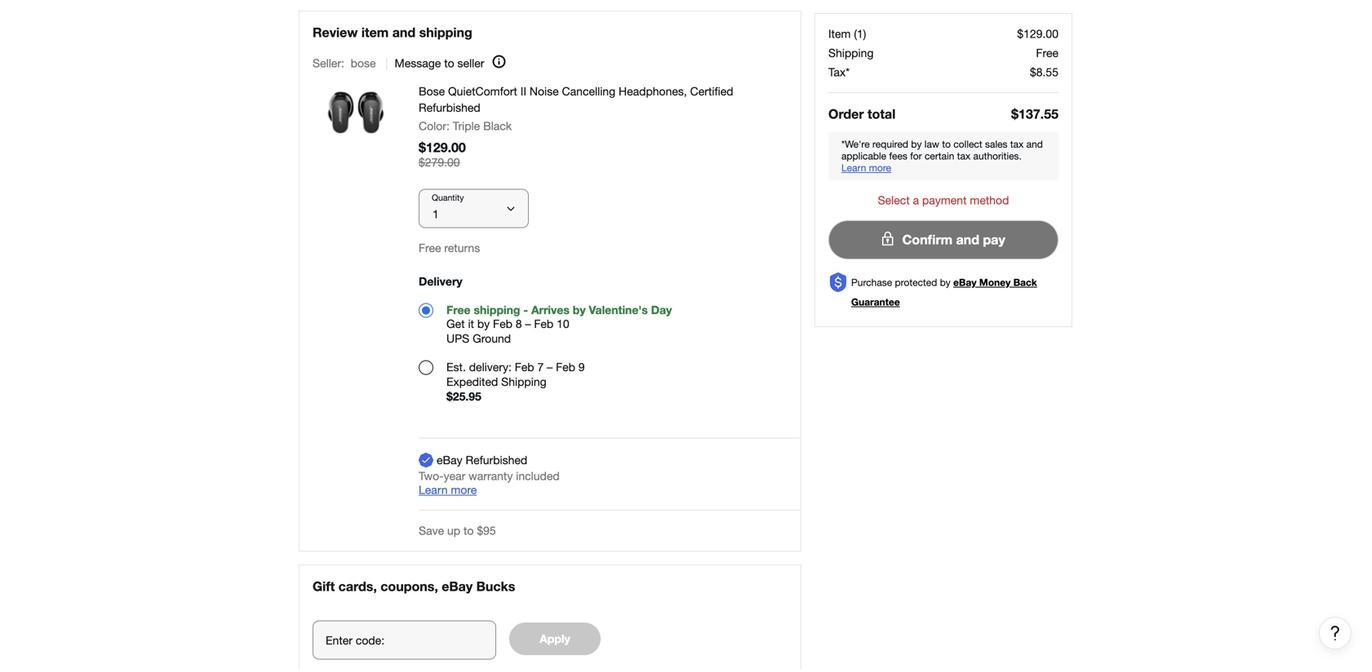 Task type: locate. For each thing, give the bounding box(es) containing it.
0 vertical spatial learn more link
[[842, 162, 892, 173]]

– right "8"
[[525, 317, 531, 331]]

protected
[[895, 277, 937, 288]]

1 horizontal spatial learn
[[842, 162, 866, 173]]

day
[[651, 303, 672, 317]]

1 vertical spatial $129.00
[[419, 140, 466, 155]]

– right 7
[[547, 361, 553, 374]]

2 horizontal spatial and
[[1027, 138, 1043, 150]]

ebay for money
[[954, 277, 977, 288]]

1 horizontal spatial free
[[447, 303, 471, 317]]

learn more link down the 'year'
[[419, 483, 477, 497]]

$137.55
[[1012, 106, 1059, 121]]

0 horizontal spatial free
[[419, 241, 441, 255]]

shipping up "8"
[[474, 303, 520, 317]]

more inside ebay refurbished two-year warranty included learn more
[[451, 483, 477, 497]]

ebay inside ebay money back guarantee
[[954, 277, 977, 288]]

free for free shipping - arrives by valentine's day get it by feb 8 – feb 10 ups ground
[[447, 303, 471, 317]]

0 horizontal spatial shipping
[[419, 25, 472, 40]]

more down the 'year'
[[451, 483, 477, 497]]

save up to $95
[[419, 524, 496, 538]]

ebay inside ebay refurbished two-year warranty included learn more
[[437, 454, 463, 467]]

2 vertical spatial and
[[956, 232, 980, 247]]

to up certain
[[942, 138, 951, 150]]

0 horizontal spatial learn
[[419, 483, 448, 497]]

bose
[[419, 85, 445, 98]]

0 vertical spatial more
[[869, 162, 892, 173]]

ebay refurbished two-year warranty included learn more
[[419, 454, 560, 497]]

and
[[392, 25, 416, 40], [1027, 138, 1043, 150], [956, 232, 980, 247]]

1 horizontal spatial shipping
[[474, 303, 520, 317]]

1 vertical spatial free
[[419, 241, 441, 255]]

by
[[911, 138, 922, 150], [940, 277, 951, 288], [573, 303, 586, 317], [477, 317, 490, 331]]

1 vertical spatial shipping
[[474, 303, 520, 317]]

0 vertical spatial ebay
[[954, 277, 977, 288]]

shipping down 7
[[501, 375, 547, 389]]

item
[[829, 27, 851, 40]]

to left seller at the left
[[444, 56, 454, 70]]

learn down two-
[[419, 483, 448, 497]]

and left pay at the right of page
[[956, 232, 980, 247]]

method
[[970, 193, 1009, 207]]

0 vertical spatial learn
[[842, 162, 866, 173]]

certain
[[925, 150, 955, 161]]

0 vertical spatial shipping
[[419, 25, 472, 40]]

tax right sales
[[1011, 138, 1024, 150]]

coupons,
[[381, 579, 438, 594]]

purchase protected by
[[851, 277, 954, 288]]

confirm and pay button
[[829, 220, 1059, 259]]

1 vertical spatial learn more link
[[419, 483, 477, 497]]

$129.00
[[1017, 27, 1059, 40], [419, 140, 466, 155]]

learn down applicable
[[842, 162, 866, 173]]

to
[[444, 56, 454, 70], [942, 138, 951, 150], [464, 524, 474, 538]]

tax*
[[829, 65, 850, 79]]

triple
[[453, 119, 480, 133]]

1 vertical spatial to
[[942, 138, 951, 150]]

free up $8.55
[[1036, 46, 1059, 60]]

arrives
[[531, 303, 570, 317]]

shipping down item (1)
[[829, 46, 874, 60]]

0 vertical spatial $129.00
[[1017, 27, 1059, 40]]

refurbished up color:
[[419, 101, 481, 114]]

1 vertical spatial shipping
[[501, 375, 547, 389]]

1 vertical spatial –
[[547, 361, 553, 374]]

0 vertical spatial to
[[444, 56, 454, 70]]

shipping
[[419, 25, 472, 40], [474, 303, 520, 317]]

to inside *we're required by law to collect sales tax and applicable fees for certain tax authorities. learn more
[[942, 138, 951, 150]]

0 horizontal spatial tax
[[957, 150, 971, 161]]

law
[[925, 138, 940, 150]]

review
[[313, 25, 358, 40]]

tax
[[1011, 138, 1024, 150], [957, 150, 971, 161]]

– inside free shipping - arrives by valentine's day get it by feb 8 – feb 10 ups ground
[[525, 317, 531, 331]]

feb left 9
[[556, 361, 575, 374]]

$129.00 for $129.00
[[1017, 27, 1059, 40]]

1 vertical spatial learn
[[419, 483, 448, 497]]

feb down 'arrives'
[[534, 317, 554, 331]]

collect
[[954, 138, 983, 150]]

learn more link down applicable
[[842, 162, 892, 173]]

to right up
[[464, 524, 474, 538]]

$129.00 up $8.55
[[1017, 27, 1059, 40]]

year
[[444, 469, 466, 483]]

1 horizontal spatial –
[[547, 361, 553, 374]]

sales
[[985, 138, 1008, 150]]

money
[[980, 277, 1011, 288]]

free for free
[[1036, 46, 1059, 60]]

1 vertical spatial ebay
[[437, 454, 463, 467]]

$25.95
[[447, 390, 481, 403]]

0 vertical spatial refurbished
[[419, 101, 481, 114]]

help, opens dialogs image
[[1327, 625, 1344, 641]]

select a payment method
[[878, 193, 1009, 207]]

10
[[557, 317, 570, 331]]

order total
[[829, 106, 896, 121]]

0 horizontal spatial and
[[392, 25, 416, 40]]

ebay up the 'year'
[[437, 454, 463, 467]]

ii
[[521, 85, 527, 98]]

bucks
[[476, 579, 515, 594]]

1 horizontal spatial tax
[[1011, 138, 1024, 150]]

cards,
[[339, 579, 377, 594]]

noise
[[530, 85, 559, 98]]

free left returns
[[419, 241, 441, 255]]

free up get on the left of the page
[[447, 303, 471, 317]]

0 horizontal spatial shipping
[[501, 375, 547, 389]]

2 horizontal spatial to
[[942, 138, 951, 150]]

it
[[468, 317, 474, 331]]

0 horizontal spatial more
[[451, 483, 477, 497]]

feb left "8"
[[493, 317, 513, 331]]

8
[[516, 317, 522, 331]]

2 vertical spatial free
[[447, 303, 471, 317]]

0 horizontal spatial $129.00
[[419, 140, 466, 155]]

required
[[873, 138, 909, 150]]

gift
[[313, 579, 335, 594]]

delivery:
[[469, 361, 512, 374]]

1 horizontal spatial more
[[869, 162, 892, 173]]

free
[[1036, 46, 1059, 60], [419, 241, 441, 255], [447, 303, 471, 317]]

pay
[[983, 232, 1006, 247]]

ebay
[[954, 277, 977, 288], [437, 454, 463, 467], [442, 579, 473, 594]]

$129.00 for $129.00 $279.00
[[419, 140, 466, 155]]

feb
[[493, 317, 513, 331], [534, 317, 554, 331], [515, 361, 534, 374], [556, 361, 575, 374]]

$129.00 up $279.00 at the left top of the page
[[419, 140, 466, 155]]

7
[[538, 361, 544, 374]]

0 vertical spatial –
[[525, 317, 531, 331]]

1 vertical spatial and
[[1027, 138, 1043, 150]]

$8.55
[[1030, 65, 1059, 79]]

shipping
[[829, 46, 874, 60], [501, 375, 547, 389]]

refurbished up warranty
[[466, 454, 528, 467]]

bose quietcomfort ii noise cancelling headphones, certified refurbished color: triple black
[[419, 85, 734, 133]]

free inside free shipping - arrives by valentine's day get it by feb 8 – feb 10 ups ground
[[447, 303, 471, 317]]

1 horizontal spatial $129.00
[[1017, 27, 1059, 40]]

authorities.
[[974, 150, 1022, 161]]

free shipping - arrives by valentine's day get it by feb 8 – feb 10 ups ground
[[447, 303, 672, 345]]

and inside *we're required by law to collect sales tax and applicable fees for certain tax authorities. learn more
[[1027, 138, 1043, 150]]

more down applicable
[[869, 162, 892, 173]]

apply
[[540, 632, 570, 646]]

0 vertical spatial free
[[1036, 46, 1059, 60]]

and right item
[[392, 25, 416, 40]]

refurbished inside ebay refurbished two-year warranty included learn more
[[466, 454, 528, 467]]

1 vertical spatial refurbished
[[466, 454, 528, 467]]

expedited
[[447, 375, 498, 389]]

seller: bose
[[313, 56, 376, 70]]

1 horizontal spatial and
[[956, 232, 980, 247]]

item
[[361, 25, 389, 40]]

0 horizontal spatial learn more link
[[419, 483, 477, 497]]

$279.00
[[419, 156, 460, 169]]

–
[[525, 317, 531, 331], [547, 361, 553, 374]]

tax down collect
[[957, 150, 971, 161]]

2 horizontal spatial free
[[1036, 46, 1059, 60]]

guarantee
[[851, 296, 900, 308]]

0 horizontal spatial –
[[525, 317, 531, 331]]

and down the $137.55
[[1027, 138, 1043, 150]]

ebay left bucks
[[442, 579, 473, 594]]

1 horizontal spatial shipping
[[829, 46, 874, 60]]

shipping up message to seller
[[419, 25, 472, 40]]

by up the for
[[911, 138, 922, 150]]

1 vertical spatial more
[[451, 483, 477, 497]]

learn
[[842, 162, 866, 173], [419, 483, 448, 497]]

ebay left money
[[954, 277, 977, 288]]

more
[[869, 162, 892, 173], [451, 483, 477, 497]]

0 vertical spatial shipping
[[829, 46, 874, 60]]

feb left 7
[[515, 361, 534, 374]]

None text field
[[313, 621, 496, 660]]

valentine's
[[589, 303, 648, 317]]

1 horizontal spatial to
[[464, 524, 474, 538]]



Task type: describe. For each thing, give the bounding box(es) containing it.
*we're
[[842, 138, 870, 150]]

learn inside ebay refurbished two-year warranty included learn more
[[419, 483, 448, 497]]

gift cards, coupons, ebay bucks
[[313, 579, 515, 594]]

purchase
[[851, 277, 892, 288]]

fees
[[889, 150, 908, 161]]

shipping inside est. delivery: feb 7 – feb 9 expedited shipping $25.95
[[501, 375, 547, 389]]

payment
[[922, 193, 967, 207]]

by right it
[[477, 317, 490, 331]]

(1)
[[854, 27, 866, 40]]

more inside *we're required by law to collect sales tax and applicable fees for certain tax authorities. learn more
[[869, 162, 892, 173]]

applicable
[[842, 150, 887, 161]]

ground
[[473, 332, 511, 345]]

refurbished inside bose quietcomfort ii noise cancelling headphones, certified refurbished color: triple black
[[419, 101, 481, 114]]

est.
[[447, 361, 466, 374]]

apply button
[[509, 623, 601, 656]]

color:
[[419, 119, 450, 133]]

seller:
[[313, 56, 344, 70]]

a
[[913, 193, 919, 207]]

ebay money back guarantee link
[[851, 277, 1037, 308]]

bose
[[351, 56, 376, 70]]

learn inside *we're required by law to collect sales tax and applicable fees for certain tax authorities. learn more
[[842, 162, 866, 173]]

review item and shipping
[[313, 25, 472, 40]]

free for free returns
[[419, 241, 441, 255]]

delivery
[[419, 275, 463, 288]]

up
[[447, 524, 460, 538]]

$129.00 $279.00
[[419, 140, 466, 169]]

-
[[524, 303, 528, 317]]

included
[[516, 469, 560, 483]]

– inside est. delivery: feb 7 – feb 9 expedited shipping $25.95
[[547, 361, 553, 374]]

est. delivery: feb 7 – feb 9 expedited shipping $25.95
[[447, 361, 585, 403]]

by right 'arrives'
[[573, 303, 586, 317]]

headphones,
[[619, 85, 687, 98]]

quietcomfort
[[448, 85, 517, 98]]

returns
[[444, 241, 480, 255]]

item (1)
[[829, 27, 866, 40]]

0 vertical spatial and
[[392, 25, 416, 40]]

2 vertical spatial to
[[464, 524, 474, 538]]

total
[[868, 106, 896, 121]]

and inside button
[[956, 232, 980, 247]]

bose quietcomfort ii noise cancelling headphones, certified refurbished image
[[317, 83, 395, 142]]

2 vertical spatial ebay
[[442, 579, 473, 594]]

warranty
[[469, 469, 513, 483]]

shipping inside free shipping - arrives by valentine's day get it by feb 8 – feb 10 ups ground
[[474, 303, 520, 317]]

9
[[579, 361, 585, 374]]

|
[[386, 56, 388, 70]]

ebay money back guarantee
[[851, 277, 1037, 308]]

save
[[419, 524, 444, 538]]

$95
[[477, 524, 496, 538]]

select
[[878, 193, 910, 207]]

*we're required by law to collect sales tax and applicable fees for certain tax authorities. learn more
[[842, 138, 1043, 173]]

by right protected
[[940, 277, 951, 288]]

confirm and pay
[[902, 232, 1006, 247]]

order
[[829, 106, 864, 121]]

get
[[447, 317, 465, 331]]

certified
[[690, 85, 734, 98]]

ebay for refurbished
[[437, 454, 463, 467]]

confirm
[[902, 232, 953, 247]]

message
[[395, 56, 441, 70]]

seller
[[458, 56, 484, 70]]

ups
[[447, 332, 470, 345]]

back
[[1014, 277, 1037, 288]]

1 horizontal spatial learn more link
[[842, 162, 892, 173]]

by inside *we're required by law to collect sales tax and applicable fees for certain tax authorities. learn more
[[911, 138, 922, 150]]

cancelling
[[562, 85, 616, 98]]

free returns
[[419, 241, 480, 255]]

for
[[910, 150, 922, 161]]

0 horizontal spatial to
[[444, 56, 454, 70]]

message to seller
[[395, 56, 484, 70]]

black
[[483, 119, 512, 133]]

two-
[[419, 469, 444, 483]]



Task type: vqa. For each thing, say whether or not it's contained in the screenshot.
"of"
no



